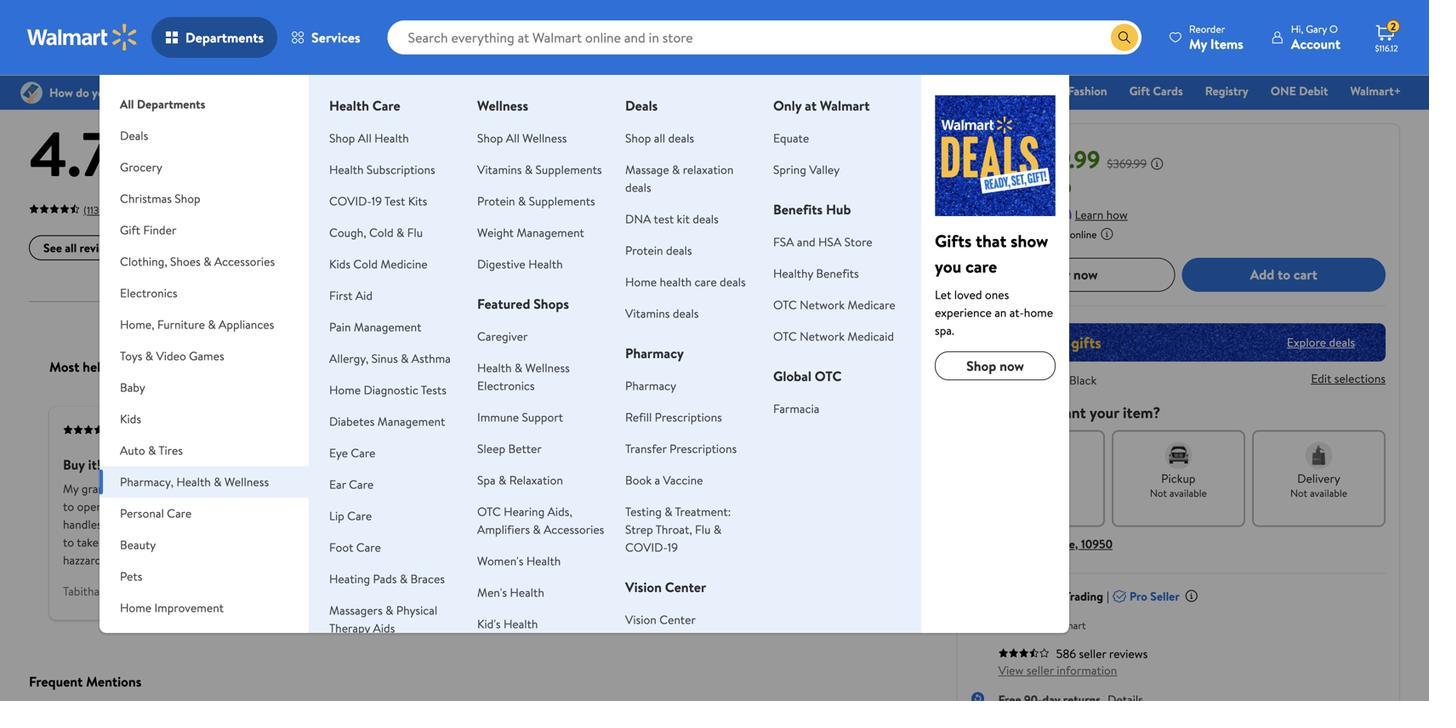 Task type: describe. For each thing, give the bounding box(es) containing it.
home, furniture & appliances button
[[100, 309, 309, 340]]

and right great
[[299, 552, 317, 569]]

home for home improvement
[[120, 600, 152, 616]]

1
[[488, 199, 492, 215]]

to left open
[[63, 498, 74, 515]]

my up open
[[63, 481, 79, 497]]

gift cards link
[[1122, 82, 1191, 100]]

tabitha
[[63, 583, 100, 600]]

0 horizontal spatial flu
[[407, 224, 423, 241]]

book
[[625, 472, 652, 488]]

& right the pads
[[400, 571, 408, 587]]

586 seller reviews
[[1057, 645, 1148, 662]]

shop right at
[[818, 83, 844, 99]]

network for medicaid
[[800, 328, 845, 345]]

1 vertical spatial grandson
[[173, 498, 221, 515]]

0 vertical spatial deals
[[625, 96, 658, 115]]

review inside 'write a review' link
[[194, 240, 228, 256]]

with inside buy it!!!! my grandson loves it!!!! the only thing wrong with it is the handles to open the door. my grandson can't get in and out of it. they handles are hard to see and they are insane awkward place. we had to take one of the windows off so he could get in it duke's of hazzard style! lol other than that it runs great and look!!!!!
[[295, 481, 317, 497]]

1 vertical spatial departments
[[137, 96, 205, 112]]

disappointed.
[[720, 516, 789, 533]]

shops
[[534, 294, 569, 313]]

& left essentials
[[600, 83, 608, 99]]

how
[[972, 402, 1002, 423]]

write
[[154, 240, 183, 256]]

vitamins for vitamins & supplements
[[477, 161, 522, 178]]

your
[[1090, 402, 1120, 423]]

0 horizontal spatial 21
[[913, 180, 923, 196]]

month!
[[697, 498, 735, 515]]

care for ear care
[[349, 476, 374, 493]]

learn more about strikethrough prices image
[[1151, 157, 1164, 170]]

1 vertical spatial in
[[304, 534, 313, 551]]

of down we
[[360, 534, 371, 551]]

verified purchase for loves
[[121, 423, 199, 437]]

0 vertical spatial with
[[1012, 206, 1034, 223]]

pharmacy, health & wellness
[[120, 474, 269, 490]]

prescriptions for transfer prescriptions
[[670, 440, 737, 457]]

health down shop all health
[[329, 161, 364, 178]]

home health care deals link
[[625, 274, 746, 290]]

care for foot care
[[356, 539, 381, 556]]

pain management
[[329, 319, 422, 335]]

selections
[[1335, 370, 1386, 387]]

show
[[1011, 229, 1049, 253]]

and up be
[[648, 516, 666, 533]]

heating pads & braces link
[[329, 571, 445, 587]]

1 vertical spatial he
[[669, 516, 682, 533]]

transfer prescriptions
[[625, 440, 737, 457]]

1 horizontal spatial reviews
[[121, 63, 187, 91]]

an
[[995, 304, 1007, 321]]

walmart for only at walmart
[[820, 96, 870, 115]]

and right "see"
[[184, 516, 202, 533]]

0 horizontal spatial 19
[[372, 193, 382, 209]]

medicaid
[[848, 328, 894, 345]]

health down weight management link
[[529, 256, 563, 272]]

verified for truck
[[619, 423, 654, 437]]

one debit link
[[1263, 82, 1336, 100]]

ear care
[[329, 476, 374, 493]]

allergy,
[[329, 350, 369, 367]]

book a vaccine
[[625, 472, 703, 488]]

reviews for see all reviews
[[80, 240, 118, 256]]

health up shop all health
[[329, 96, 369, 115]]

2 for 2
[[1391, 19, 1397, 34]]

a right 'book' on the bottom
[[655, 472, 660, 488]]

network for medicare
[[800, 297, 845, 313]]

gift for gift finder
[[120, 222, 140, 238]]

electronics inside health & wellness electronics
[[477, 377, 535, 394]]

seller for view
[[1027, 662, 1054, 678]]

and right the fsa
[[797, 234, 816, 250]]

home health care deals
[[625, 274, 746, 290]]

deals right kit
[[693, 211, 719, 227]]

foot
[[329, 539, 354, 556]]

& down departments popup button
[[192, 63, 206, 91]]

care inside gifts that show you care let loved ones experience an at-home spa.
[[966, 254, 997, 278]]

allergy, sinus & asthma link
[[329, 350, 451, 367]]

to inside button
[[1278, 265, 1291, 284]]

my inside 'fun truck but not well built my 2 year old absolutely loved this chevy truck! he drove every chance he had for a whole month! then the drive motor on the wheels went out and he was so disappointed.  i started researching and that seems to be a common problem with it so we decided to return.'
[[561, 481, 577, 497]]

electronics for electronics link
[[866, 83, 924, 99]]

hard
[[124, 516, 147, 533]]

it left runs
[[233, 552, 241, 569]]

all for shop
[[654, 130, 666, 146]]

all departments
[[120, 96, 205, 112]]

than
[[184, 552, 207, 569]]

to left "see"
[[150, 516, 161, 533]]

1 vertical spatial center
[[660, 611, 696, 628]]

of right one
[[124, 534, 135, 551]]

want
[[1054, 402, 1086, 423]]

first
[[329, 287, 353, 304]]

otc hearing aids, amplifiers & accessories link
[[477, 503, 604, 538]]

progress bar for 47
[[542, 205, 904, 209]]

information
[[1057, 662, 1118, 678]]

& right 'furniture'
[[208, 316, 216, 333]]

0 vertical spatial center
[[665, 578, 706, 597]]

:
[[1037, 372, 1040, 388]]

could
[[252, 534, 281, 551]]

buy now
[[1049, 265, 1098, 284]]

wellness up vitamins & supplements link
[[523, 130, 567, 146]]

christmas shop for christmas shop dropdown button
[[120, 190, 201, 207]]

toys & video games button
[[100, 340, 309, 372]]

so inside buy it!!!! my grandson loves it!!!! the only thing wrong with it is the handles to open the door. my grandson can't get in and out of it. they handles are hard to see and they are insane awkward place. we had to take one of the windows off so he could get in it duke's of hazzard style! lol other than that it runs great and look!!!!!
[[223, 534, 234, 551]]

management for pain management
[[354, 319, 422, 335]]

home
[[1024, 304, 1054, 321]]

my up "see"
[[155, 498, 170, 515]]

out inside 4.7 out of 5
[[116, 154, 146, 183]]

sleep better link
[[477, 440, 542, 457]]

management for diabetes management
[[378, 413, 445, 430]]

pharmacy, health & wellness button
[[100, 466, 309, 498]]

and up awkward
[[283, 498, 302, 515]]

health left return.
[[527, 553, 561, 569]]

absolutely
[[633, 481, 685, 497]]

0 horizontal spatial in
[[271, 498, 280, 515]]

up to sixty percent off deals. shop now. image
[[972, 323, 1386, 361]]

a right be
[[671, 534, 676, 551]]

hi, gary o account
[[1292, 22, 1341, 53]]

foot care
[[329, 539, 381, 556]]

stars for 5 stars
[[497, 123, 522, 140]]

great
[[269, 552, 296, 569]]

kid's
[[477, 616, 501, 632]]

otc right global
[[815, 367, 842, 385]]

beauty
[[120, 537, 156, 553]]

otc for otc network medicaid
[[774, 328, 797, 345]]

shop left color
[[967, 357, 997, 375]]

health right kid's
[[504, 616, 538, 632]]

of left the it.
[[325, 498, 336, 515]]

style!
[[104, 552, 132, 569]]

home improvement button
[[100, 592, 309, 624]]

2 vision center from the top
[[625, 611, 696, 628]]

motor
[[814, 498, 846, 515]]

fulfilled by walmart
[[999, 618, 1086, 632]]

not
[[645, 455, 665, 474]]

& right shoes
[[204, 253, 211, 270]]

heating pads & braces
[[329, 571, 445, 587]]

massage & relaxation deals link
[[625, 161, 734, 196]]

grocery & essentials
[[555, 83, 661, 99]]

personal
[[120, 505, 164, 522]]

drive
[[785, 498, 811, 515]]

toy
[[946, 83, 964, 99]]

1 horizontal spatial get
[[284, 534, 301, 551]]

supplements for vitamins & supplements
[[536, 161, 602, 178]]

1 horizontal spatial so
[[706, 516, 718, 533]]

covid-19 test kits
[[329, 193, 427, 209]]

0 horizontal spatial all
[[120, 96, 134, 112]]

otc for otc hearing aids, amplifiers & accessories
[[477, 503, 501, 520]]

home, furniture & appliances
[[120, 316, 274, 333]]

to down "researching"
[[883, 534, 895, 551]]

2 shipping from the left
[[521, 10, 558, 24]]

electronics for electronics dropdown button in the top left of the page
[[120, 285, 178, 301]]

to left be
[[641, 534, 652, 551]]

baby
[[120, 379, 145, 396]]

the right on in the bottom right of the page
[[864, 498, 881, 515]]

kids for kids
[[120, 411, 141, 427]]

the right then
[[765, 498, 782, 515]]

gift finder
[[120, 222, 176, 238]]

& right 3 stars
[[525, 161, 533, 178]]

0 vertical spatial covid-
[[329, 193, 372, 209]]

only
[[774, 96, 802, 115]]

deals down "home health care deals"
[[673, 305, 699, 322]]

0 horizontal spatial it!!!!
[[88, 455, 113, 474]]

deals right health
[[720, 274, 746, 290]]

& inside otc hearing aids, amplifiers & accessories
[[533, 521, 541, 538]]

helpful for positive
[[83, 358, 124, 376]]

write a review link
[[140, 235, 242, 260]]

deals up health
[[666, 242, 692, 259]]

had inside 'fun truck but not well built my 2 year old absolutely loved this chevy truck! he drove every chance he had for a whole month! then the drive motor on the wheels went out and he was so disappointed.  i started researching and that seems to be a common problem with it so we decided to return.'
[[616, 498, 635, 515]]

0 horizontal spatial grandson
[[82, 481, 129, 497]]

hearing
[[504, 503, 545, 520]]

21 inside button
[[1061, 486, 1070, 500]]

farmacia link
[[774, 400, 820, 417]]

shop up 3
[[477, 130, 503, 146]]

0 vertical spatial benefits
[[774, 200, 823, 219]]

do
[[1006, 402, 1023, 423]]

kids button
[[100, 403, 309, 435]]

wellness up 5 stars
[[477, 96, 529, 115]]

purchase for it!!!!
[[159, 423, 199, 437]]

intent image for pickup image
[[1165, 442, 1192, 469]]

the right "is"
[[340, 481, 358, 497]]

pharmacy, health & wellness image
[[935, 95, 1056, 216]]

all for wellness
[[506, 130, 520, 146]]

care for health care
[[373, 96, 400, 115]]

flu inside testing & treatment: strep throat, flu & covid-19
[[695, 521, 711, 538]]

vitamins for vitamins deals
[[625, 305, 670, 322]]

0 horizontal spatial care
[[695, 274, 717, 290]]

walmart image
[[27, 24, 138, 51]]

frequent mentions
[[29, 672, 142, 691]]

1 vertical spatial benefits
[[816, 265, 859, 282]]

& up throat,
[[665, 503, 673, 520]]

hub
[[826, 200, 851, 219]]

wellness inside 'dropdown button'
[[225, 474, 269, 490]]

walmart+
[[1351, 83, 1402, 99]]

every
[[858, 481, 887, 497]]

to left take
[[63, 534, 74, 551]]

2 3+ from the left
[[490, 10, 501, 24]]

progress bar for 39
[[542, 168, 904, 171]]

& right the toys
[[145, 348, 153, 364]]

registry
[[1206, 83, 1249, 99]]

windows
[[158, 534, 201, 551]]

deals up massage & relaxation deals link
[[668, 130, 694, 146]]

weight management
[[477, 224, 584, 241]]

my inside reorder my items
[[1190, 34, 1208, 53]]

Walmart Site-Wide search field
[[388, 20, 1142, 54]]

verified for it!!!!
[[121, 423, 156, 437]]

& up medicine
[[397, 224, 404, 241]]

& right star
[[518, 193, 526, 209]]

progress bar for 21
[[542, 187, 904, 190]]

1 vision from the top
[[625, 578, 662, 597]]

accessories inside otc hearing aids, amplifiers & accessories
[[544, 521, 604, 538]]

4
[[488, 142, 495, 159]]

1 horizontal spatial 5
[[488, 123, 494, 140]]

of inside 4.7 out of 5
[[151, 154, 170, 183]]

medicare
[[848, 297, 896, 313]]

health down the women's health link
[[510, 584, 545, 601]]

add to cart button
[[1182, 258, 1386, 292]]

it left "is"
[[320, 481, 327, 497]]

protein for protein deals
[[625, 242, 663, 259]]

0 horizontal spatial handles
[[63, 516, 102, 533]]

$189.99
[[1025, 143, 1101, 176]]

1 are from the left
[[105, 516, 121, 533]]

lip
[[329, 508, 344, 524]]

the right open
[[106, 498, 123, 515]]

digestive health link
[[477, 256, 563, 272]]

video
[[156, 348, 186, 364]]

this
[[718, 481, 737, 497]]

ones
[[985, 286, 1009, 303]]

you save $180.00
[[975, 178, 1072, 197]]

the up lol
[[137, 534, 155, 551]]

christmas shop button
[[100, 183, 309, 214]]

other
[[153, 552, 181, 569]]

supplements for protein & supplements
[[529, 193, 595, 209]]

1 vertical spatial you
[[1026, 402, 1050, 423]]

0 horizontal spatial 5
[[175, 111, 208, 196]]

can't
[[224, 498, 248, 515]]

& right sinus
[[401, 350, 409, 367]]



Task type: locate. For each thing, give the bounding box(es) containing it.
vitamins up the 2 stars
[[477, 161, 522, 178]]

1 vertical spatial handles
[[63, 516, 102, 533]]

0 horizontal spatial christmas shop
[[120, 190, 201, 207]]

1 vertical spatial all
[[65, 240, 77, 256]]

only
[[206, 481, 228, 497]]

covid-19 test kits link
[[329, 193, 427, 209]]

$116.12
[[1376, 43, 1399, 54]]

awkward
[[285, 516, 329, 533]]

not for pickup
[[1150, 486, 1168, 500]]

kids cold medicine link
[[329, 256, 428, 272]]

2 are from the left
[[231, 516, 247, 533]]

0 horizontal spatial product group
[[32, 0, 235, 34]]

0 horizontal spatial all
[[65, 240, 77, 256]]

cold up kids cold medicine link
[[369, 224, 394, 241]]

protein & supplements
[[477, 193, 595, 209]]

gift cards
[[1130, 83, 1183, 99]]

get up insane
[[251, 498, 268, 515]]

19
[[372, 193, 382, 209], [668, 539, 678, 556]]

now for buy now
[[1074, 265, 1098, 284]]

test
[[385, 193, 405, 209]]

2 horizontal spatial so
[[808, 534, 820, 551]]

stars for 3 stars
[[497, 161, 522, 178]]

we
[[365, 516, 381, 533]]

grocery up reviews)
[[120, 159, 162, 175]]

loved inside gifts that show you care let loved ones experience an at-home spa.
[[955, 286, 982, 303]]

0 horizontal spatial walmart
[[820, 96, 870, 115]]

1 vertical spatial 2
[[488, 180, 494, 196]]

all down customer reviews & ratings in the left top of the page
[[120, 96, 134, 112]]

seller down 3.4249 stars out of 5, based on 586 seller reviews element
[[1027, 662, 1054, 678]]

0 vertical spatial get
[[251, 498, 268, 515]]

2 vertical spatial with
[[773, 534, 795, 551]]

supplements up protein & supplements link
[[536, 161, 602, 178]]

purchase up transfer prescriptions link
[[657, 423, 697, 437]]

see
[[43, 240, 62, 256]]

now for shop now
[[1000, 357, 1025, 375]]

otc for otc network medicare
[[774, 297, 797, 313]]

2 vertical spatial out
[[627, 516, 645, 533]]

1 vision center from the top
[[625, 578, 706, 597]]

0 horizontal spatial that
[[210, 552, 231, 569]]

1 not from the left
[[1150, 486, 1168, 500]]

shop inside dropdown button
[[175, 190, 201, 207]]

0 vertical spatial he
[[601, 498, 613, 515]]

& inside 'dropdown button'
[[214, 474, 222, 490]]

he inside buy it!!!! my grandson loves it!!!! the only thing wrong with it is the handles to open the door. my grandson can't get in and out of it. they handles are hard to see and they are insane awkward place. we had to take one of the windows off so he could get in it duke's of hazzard style! lol other than that it runs great and look!!!!!
[[237, 534, 250, 551]]

& inside health & wellness electronics
[[515, 360, 523, 376]]

pharmacy up "pharmacy" link
[[625, 344, 684, 363]]

decided
[[840, 534, 881, 551]]

massagers & physical therapy aids link
[[329, 602, 438, 637]]

2 verified from the left
[[619, 423, 654, 437]]

1 horizontal spatial covid-
[[625, 539, 668, 556]]

get up great
[[284, 534, 301, 551]]

3 progress bar from the top
[[542, 187, 904, 190]]

& up aids
[[386, 602, 394, 619]]

search icon image
[[1118, 31, 1132, 44]]

all right 4
[[506, 130, 520, 146]]

electronics up immune at the bottom left of page
[[477, 377, 535, 394]]

1 helpful from the left
[[83, 358, 124, 376]]

2 up $116.12
[[1391, 19, 1397, 34]]

1 horizontal spatial loved
[[955, 286, 982, 303]]

massage
[[625, 161, 669, 178]]

2 vertical spatial electronics
[[477, 377, 535, 394]]

1 verified from the left
[[121, 423, 156, 437]]

2 stars
[[488, 180, 522, 196]]

management up allergy, sinus & asthma
[[354, 319, 422, 335]]

christmas up equate
[[763, 83, 815, 99]]

1 horizontal spatial 19
[[668, 539, 678, 556]]

0 horizontal spatial reviews
[[80, 240, 118, 256]]

0 vertical spatial had
[[616, 498, 635, 515]]

0 horizontal spatial so
[[223, 534, 234, 551]]

1 vertical spatial kids
[[120, 411, 141, 427]]

wellness inside health & wellness electronics
[[526, 360, 570, 376]]

1 vertical spatial it!!!!
[[161, 481, 182, 497]]

cold for medicine
[[353, 256, 378, 272]]

runs
[[244, 552, 266, 569]]

1 vertical spatial protein
[[625, 242, 663, 259]]

0 vertical spatial 2
[[1391, 19, 1397, 34]]

first aid
[[329, 287, 373, 304]]

legal information image
[[1101, 227, 1114, 241]]

with
[[1012, 206, 1034, 223], [295, 481, 317, 497], [773, 534, 795, 551]]

healthy
[[774, 265, 814, 282]]

edit
[[1312, 370, 1332, 387]]

so right off
[[223, 534, 234, 551]]

care for lip care
[[347, 508, 372, 524]]

you
[[975, 179, 994, 196]]

0 horizontal spatial verified
[[121, 423, 156, 437]]

that inside buy it!!!! my grandson loves it!!!! the only thing wrong with it is the handles to open the door. my grandson can't get in and out of it. they handles are hard to see and they are insane awkward place. we had to take one of the windows off so he could get in it duke's of hazzard style! lol other than that it runs great and look!!!!!
[[210, 552, 231, 569]]

1 vertical spatial that
[[582, 534, 603, 551]]

is
[[330, 481, 338, 497]]

1 vertical spatial christmas
[[120, 190, 172, 207]]

grandson
[[82, 481, 129, 497], [173, 498, 221, 515]]

home left fashion
[[1015, 83, 1046, 99]]

healthy benefits link
[[774, 265, 859, 282]]

1 most from the left
[[49, 358, 79, 376]]

not down intent image for delivery
[[1291, 486, 1308, 500]]

&
[[192, 63, 206, 91], [600, 83, 608, 99], [525, 161, 533, 178], [672, 161, 680, 178], [518, 193, 526, 209], [397, 224, 404, 241], [204, 253, 211, 270], [208, 316, 216, 333], [145, 348, 153, 364], [401, 350, 409, 367], [515, 360, 523, 376], [148, 442, 156, 459], [499, 472, 507, 488], [214, 474, 222, 490], [665, 503, 673, 520], [533, 521, 541, 538], [714, 521, 722, 538], [400, 571, 408, 587], [386, 602, 394, 619], [149, 631, 157, 648]]

out up reviews)
[[116, 154, 146, 183]]

1 vertical spatial management
[[354, 319, 422, 335]]

otc inside otc hearing aids, amplifiers & accessories
[[477, 503, 501, 520]]

shop up massage
[[625, 130, 651, 146]]

stars for 4 stars
[[498, 142, 522, 159]]

toys & video games
[[120, 348, 224, 364]]

2 inside 'fun truck but not well built my 2 year old absolutely loved this chevy truck! he drove every chance he had for a whole month! then the drive motor on the wheels went out and he was so disappointed.  i started researching and that seems to be a common problem with it so we decided to return.'
[[580, 481, 586, 497]]

monroe, 10950 button
[[1035, 535, 1113, 552]]

0 vertical spatial walmart
[[820, 96, 870, 115]]

covid- down strep
[[625, 539, 668, 556]]

review for most helpful negative review
[[680, 358, 719, 376]]

reviews for 586 seller reviews
[[1110, 645, 1148, 662]]

kids inside "dropdown button"
[[120, 411, 141, 427]]

men's health link
[[477, 584, 545, 601]]

at
[[805, 96, 817, 115]]

verified purchase up "transfer"
[[619, 423, 697, 437]]

and up return.
[[561, 534, 580, 551]]

heating
[[329, 571, 370, 587]]

0 vertical spatial buy
[[1049, 265, 1071, 284]]

1 horizontal spatial purchase
[[657, 423, 697, 437]]

supplements down vitamins & supplements
[[529, 193, 595, 209]]

all for health care
[[358, 130, 372, 146]]

most for most helpful positive review
[[49, 358, 79, 376]]

home for home health care deals
[[625, 274, 657, 290]]

christmas shop for christmas shop link
[[763, 83, 844, 99]]

aid
[[356, 287, 373, 304]]

spa & relaxation
[[477, 472, 563, 488]]

21 up the 47
[[913, 180, 923, 196]]

grocery for grocery
[[120, 159, 162, 175]]

0 vertical spatial supplements
[[536, 161, 602, 178]]

benefits up the fsa
[[774, 200, 823, 219]]

prescriptions
[[655, 409, 722, 425], [670, 440, 737, 457]]

1 horizontal spatial 2
[[580, 481, 586, 497]]

1 verified purchase from the left
[[121, 423, 199, 437]]

2 helpful from the left
[[581, 358, 622, 376]]

that down wheels at the bottom of page
[[582, 534, 603, 551]]

wheels
[[561, 516, 596, 533]]

with up price when purchased online
[[1012, 206, 1034, 223]]

shop now
[[967, 357, 1025, 375]]

most left the toys
[[49, 358, 79, 376]]

out down for
[[627, 516, 645, 533]]

1 horizontal spatial protein
[[625, 242, 663, 259]]

0 vertical spatial 21
[[913, 180, 923, 196]]

vision center link
[[625, 611, 696, 628]]

2 day from the left
[[504, 10, 519, 24]]

0 vertical spatial vitamins
[[477, 161, 522, 178]]

1 vertical spatial gift
[[120, 222, 140, 238]]

progress bar
[[542, 130, 904, 134], [542, 168, 904, 171], [542, 187, 904, 190], [542, 205, 904, 209]]

he
[[601, 498, 613, 515], [669, 516, 682, 533], [237, 534, 250, 551]]

so right was
[[706, 516, 718, 533]]

0 horizontal spatial electronics
[[120, 285, 178, 301]]

gift inside dropdown button
[[120, 222, 140, 238]]

had inside buy it!!!! my grandson loves it!!!! the only thing wrong with it is the handles to open the door. my grandson can't get in and out of it. they handles are hard to see and they are insane awkward place. we had to take one of the windows off so he could get in it duke's of hazzard style! lol other than that it runs great and look!!!!!
[[384, 516, 402, 533]]

walmart right at
[[820, 96, 870, 115]]

1 purchase from the left
[[159, 423, 199, 437]]

it!!!! left "auto"
[[88, 455, 113, 474]]

5
[[175, 111, 208, 196], [488, 123, 494, 140]]

0 vertical spatial loved
[[955, 286, 982, 303]]

home for home diagnostic tests
[[329, 382, 361, 398]]

2 available from the left
[[1310, 486, 1348, 500]]

a right for
[[655, 498, 661, 515]]

available down intent image for delivery
[[1310, 486, 1348, 500]]

how
[[1107, 206, 1128, 223]]

physical
[[396, 602, 438, 619]]

that inside 'fun truck but not well built my 2 year old absolutely loved this chevy truck! he drove every chance he had for a whole month! then the drive motor on the wheels went out and he was so disappointed.  i started researching and that seems to be a common problem with it so we decided to return.'
[[582, 534, 603, 551]]

problem
[[727, 534, 770, 551]]

1 horizontal spatial not
[[1291, 486, 1308, 500]]

aids,
[[548, 503, 573, 520]]

accessories down aids,
[[544, 521, 604, 538]]

& inside "massage & relaxation deals"
[[672, 161, 680, 178]]

delivery
[[1298, 470, 1341, 487]]

grandson up open
[[82, 481, 129, 497]]

weight
[[477, 224, 514, 241]]

4 progress bar from the top
[[542, 205, 904, 209]]

health inside health & wellness electronics
[[477, 360, 512, 376]]

0 vertical spatial vision center
[[625, 578, 706, 597]]

games
[[189, 348, 224, 364]]

hi,
[[1292, 22, 1304, 36]]

care inside dropdown button
[[167, 505, 192, 522]]

purchase for built
[[657, 423, 697, 437]]

in down awkward
[[304, 534, 313, 551]]

1 vertical spatial prescriptions
[[670, 440, 737, 457]]

0 horizontal spatial available
[[1170, 486, 1207, 500]]

he
[[808, 481, 823, 497]]

0 horizontal spatial with
[[295, 481, 317, 497]]

seller for 586
[[1079, 645, 1107, 662]]

1 vertical spatial supplements
[[529, 193, 595, 209]]

electronics inside dropdown button
[[120, 285, 178, 301]]

1 product group from the left
[[32, 0, 235, 34]]

1 day from the left
[[277, 10, 292, 24]]

that inside gifts that show you care let loved ones experience an at-home spa.
[[976, 229, 1007, 253]]

2 pharmacy from the top
[[625, 377, 677, 394]]

1 progress bar from the top
[[542, 130, 904, 134]]

care down price on the top of the page
[[966, 254, 997, 278]]

buy for buy it!!!! my grandson loves it!!!! the only thing wrong with it is the handles to open the door. my grandson can't get in and out of it. they handles are hard to see and they are insane awkward place. we had to take one of the windows off so he could get in it duke's of hazzard style! lol other than that it runs great and look!!!!!
[[63, 455, 85, 474]]

truck
[[586, 455, 618, 474]]

2 purchase from the left
[[657, 423, 697, 437]]

you right do on the bottom right
[[1026, 402, 1050, 423]]

1 vertical spatial buy
[[63, 455, 85, 474]]

0 horizontal spatial out
[[116, 154, 146, 183]]

benefits up otc network medicare
[[816, 265, 859, 282]]

it inside 'fun truck but not well built my 2 year old absolutely loved this chevy truck! he drove every chance he had for a whole month! then the drive motor on the wheels went out and he was so disappointed.  i started researching and that seems to be a common problem with it so we decided to return.'
[[798, 534, 805, 551]]

common
[[679, 534, 724, 551]]

o
[[1330, 22, 1338, 36]]

most helpful negative review
[[548, 358, 719, 376]]

1 horizontal spatial vitamins
[[625, 305, 670, 322]]

vitamins & supplements
[[477, 161, 602, 178]]

refill prescriptions link
[[625, 409, 722, 425]]

out inside 'fun truck but not well built my 2 year old absolutely loved this chevy truck! he drove every chance he had for a whole month! then the drive motor on the wheels went out and he was so disappointed.  i started researching and that seems to be a common problem with it so we decided to return.'
[[627, 516, 645, 533]]

cold for &
[[369, 224, 394, 241]]

2 product group from the left
[[713, 0, 916, 34]]

grocery for grocery & essentials
[[555, 83, 597, 99]]

2 horizontal spatial reviews
[[1110, 645, 1148, 662]]

1 vertical spatial now
[[1000, 357, 1025, 375]]

available for pickup
[[1170, 486, 1207, 500]]

management for weight management
[[517, 224, 584, 241]]

verified purchase
[[121, 423, 199, 437], [619, 423, 697, 437]]

1 horizontal spatial electronics
[[477, 377, 535, 394]]

clothing, shoes & accessories
[[120, 253, 275, 270]]

1 vertical spatial deals
[[120, 127, 148, 144]]

home up patio
[[120, 600, 152, 616]]

pro
[[1130, 588, 1148, 604]]

electronics down clothing,
[[120, 285, 178, 301]]

he up went
[[601, 498, 613, 515]]

available inside the pickup not available
[[1170, 486, 1207, 500]]

toy shop
[[946, 83, 993, 99]]

a right write
[[185, 240, 191, 256]]

health up subscriptions
[[375, 130, 409, 146]]

1 horizontal spatial it!!!!
[[161, 481, 182, 497]]

christmas
[[763, 83, 815, 99], [120, 190, 172, 207]]

you inside gifts that show you care let loved ones experience an at-home spa.
[[935, 254, 962, 278]]

2 most from the left
[[548, 358, 578, 376]]

gift for gift cards
[[1130, 83, 1151, 99]]

1 horizontal spatial christmas shop
[[763, 83, 844, 99]]

1 horizontal spatial gift
[[1130, 83, 1151, 99]]

0 horizontal spatial are
[[105, 516, 121, 533]]

1 available from the left
[[1170, 486, 1207, 500]]

2 not from the left
[[1291, 486, 1308, 500]]

baby button
[[100, 372, 309, 403]]

spring valley link
[[774, 161, 840, 178]]

he down whole
[[669, 516, 682, 533]]

2 vision from the top
[[625, 611, 657, 628]]

0 vertical spatial it!!!!
[[88, 455, 113, 474]]

0 vertical spatial handles
[[360, 481, 399, 497]]

buy inside buy now button
[[1049, 265, 1071, 284]]

accessories inside dropdown button
[[214, 253, 275, 270]]

women's health
[[477, 553, 561, 569]]

& inside massagers & physical therapy aids
[[386, 602, 394, 619]]

1 horizontal spatial verified purchase
[[619, 423, 697, 437]]

health inside 'dropdown button'
[[176, 474, 211, 490]]

had right we
[[384, 516, 402, 533]]

product group up customer reviews & ratings in the left top of the page
[[32, 0, 235, 34]]

buy inside buy it!!!! my grandson loves it!!!! the only thing wrong with it is the handles to open the door. my grandson can't get in and out of it. they handles are hard to see and they are insane awkward place. we had to take one of the windows off so he could get in it duke's of hazzard style! lol other than that it runs great and look!!!!!
[[63, 455, 85, 474]]

it!!!! left the
[[161, 481, 182, 497]]

spa
[[477, 472, 496, 488]]

flu down kits
[[407, 224, 423, 241]]

0 horizontal spatial seller
[[1027, 662, 1054, 678]]

(1136
[[83, 203, 105, 217]]

shop right toy at the right top of page
[[966, 83, 993, 99]]

2 3+ day shipping from the left
[[490, 10, 558, 24]]

care for eye care
[[351, 445, 376, 461]]

for
[[637, 498, 653, 515]]

reorder my items
[[1190, 22, 1244, 53]]

1 horizontal spatial care
[[966, 254, 997, 278]]

0 horizontal spatial purchase
[[159, 423, 199, 437]]

handles up they
[[360, 481, 399, 497]]

2 verified purchase from the left
[[619, 423, 697, 437]]

0 horizontal spatial not
[[1150, 486, 1168, 500]]

10950
[[1081, 535, 1113, 552]]

19 inside testing & treatment: strep throat, flu & covid-19
[[668, 539, 678, 556]]

shop down grocery 'dropdown button'
[[175, 190, 201, 207]]

customer
[[29, 63, 116, 91]]

2 for 2 stars
[[488, 180, 494, 196]]

verified purchase for well
[[619, 423, 697, 437]]

so left the we
[[808, 534, 820, 551]]

& right patio
[[149, 631, 157, 648]]

christmas shop inside christmas shop dropdown button
[[120, 190, 201, 207]]

now
[[1074, 265, 1098, 284], [1000, 357, 1025, 375]]

1 3+ from the left
[[263, 10, 274, 24]]

departments inside popup button
[[186, 28, 264, 47]]

kids for kids cold medicine
[[329, 256, 351, 272]]

stars right 3
[[497, 161, 522, 178]]

2 horizontal spatial electronics
[[866, 83, 924, 99]]

1 vertical spatial cold
[[353, 256, 378, 272]]

2 vertical spatial 2
[[580, 481, 586, 497]]

buy for buy now
[[1049, 265, 1071, 284]]

it down awkward
[[316, 534, 323, 551]]

& left tires
[[148, 442, 156, 459]]

2 progress bar from the top
[[542, 168, 904, 171]]

that down the $18/mo
[[976, 229, 1007, 253]]

first aid link
[[329, 287, 373, 304]]

1 horizontal spatial grocery
[[555, 83, 597, 99]]

walmart for fulfilled by walmart
[[1049, 618, 1086, 632]]

1 vertical spatial 21
[[1061, 486, 1070, 500]]

christmas shop inside christmas shop link
[[763, 83, 844, 99]]

otc network medicaid
[[774, 328, 894, 345]]

0 horizontal spatial accessories
[[214, 253, 275, 270]]

my left items
[[1190, 34, 1208, 53]]

19 left test
[[372, 193, 382, 209]]

affirm image
[[1038, 205, 1072, 219]]

1 vertical spatial covid-
[[625, 539, 668, 556]]

clothing, shoes & accessories button
[[100, 246, 309, 277]]

1 network from the top
[[800, 297, 845, 313]]

it!!!!
[[88, 455, 113, 474], [161, 481, 182, 497]]

protein up weight
[[477, 193, 515, 209]]

home inside dropdown button
[[120, 600, 152, 616]]

christmas for christmas shop dropdown button
[[120, 190, 172, 207]]

out inside buy it!!!! my grandson loves it!!!! the only thing wrong with it is the handles to open the door. my grandson can't get in and out of it. they handles are hard to see and they are insane awkward place. we had to take one of the windows off so he could get in it duke's of hazzard style! lol other than that it runs great and look!!!!!
[[305, 498, 322, 515]]

stars for 2 stars
[[497, 180, 522, 196]]

1 vertical spatial walmart
[[1049, 618, 1086, 632]]

christmas shop up finder
[[120, 190, 201, 207]]

1 horizontal spatial he
[[601, 498, 613, 515]]

1 horizontal spatial 21
[[1061, 486, 1070, 500]]

departments up ratings
[[186, 28, 264, 47]]

product group
[[32, 0, 235, 34], [713, 0, 916, 34]]

helpful for negative
[[581, 358, 622, 376]]

available for delivery
[[1310, 486, 1348, 500]]

christmas inside dropdown button
[[120, 190, 172, 207]]

not for delivery
[[1291, 486, 1308, 500]]

1 vertical spatial christmas shop
[[120, 190, 201, 207]]

all right the see
[[65, 240, 77, 256]]

braces
[[411, 571, 445, 587]]

1 horizontal spatial handles
[[360, 481, 399, 497]]

deals inside dropdown button
[[120, 127, 148, 144]]

shop down health care
[[329, 130, 355, 146]]

intent image for delivery image
[[1306, 442, 1333, 469]]

well
[[668, 455, 692, 474]]

aids
[[373, 620, 395, 637]]

reviews down the pro
[[1110, 645, 1148, 662]]

2 network from the top
[[800, 328, 845, 345]]

that down off
[[210, 552, 231, 569]]

tires
[[159, 442, 183, 459]]

protein for protein & supplements
[[477, 193, 515, 209]]

allergy, sinus & asthma
[[329, 350, 451, 367]]

available inside delivery not available
[[1310, 486, 1348, 500]]

electronics up 974
[[866, 83, 924, 99]]

fun
[[561, 455, 583, 474]]

out up awkward
[[305, 498, 322, 515]]

review for most helpful positive review
[[177, 358, 216, 376]]

now inside button
[[1074, 265, 1098, 284]]

fashion link
[[1060, 82, 1115, 100]]

1 vertical spatial reviews
[[80, 240, 118, 256]]

0 horizontal spatial day
[[277, 10, 292, 24]]

1 horizontal spatial with
[[773, 534, 795, 551]]

& inside dropdown button
[[148, 442, 156, 459]]

2 vertical spatial management
[[378, 413, 445, 430]]

benefits hub
[[774, 200, 851, 219]]

2 horizontal spatial that
[[976, 229, 1007, 253]]

immune support
[[477, 409, 563, 425]]

look!!!!!
[[320, 552, 359, 569]]

& right spa
[[499, 472, 507, 488]]

1 pharmacy from the top
[[625, 344, 684, 363]]

1 horizontal spatial now
[[1074, 265, 1098, 284]]

buy down purchased
[[1049, 265, 1071, 284]]

1 3+ day shipping from the left
[[263, 10, 331, 24]]

health down auto & tires dropdown button
[[176, 474, 211, 490]]

loved inside 'fun truck but not well built my 2 year old absolutely loved this chevy truck! he drove every chance he had for a whole month! then the drive motor on the wheels went out and he was so disappointed.  i started researching and that seems to be a common problem with it so we decided to return.'
[[688, 481, 715, 497]]

0 vertical spatial christmas shop
[[763, 83, 844, 99]]

3 stars
[[488, 161, 522, 178]]

not inside the pickup not available
[[1150, 486, 1168, 500]]

network down otc network medicare
[[800, 328, 845, 345]]

farmacia
[[774, 400, 820, 417]]

all for see
[[65, 240, 77, 256]]

deals inside "massage & relaxation deals"
[[625, 179, 652, 196]]

not down intent image for pickup
[[1150, 486, 1168, 500]]

covid- inside testing & treatment: strep throat, flu & covid-19
[[625, 539, 668, 556]]

with inside 'fun truck but not well built my 2 year old absolutely loved this chevy truck! he drove every chance he had for a whole month! then the drive motor on the wheels went out and he was so disappointed.  i started researching and that seems to be a common problem with it so we decided to return.'
[[773, 534, 795, 551]]

not inside delivery not available
[[1291, 486, 1308, 500]]

christmas shop up equate
[[763, 83, 844, 99]]

2 vertical spatial that
[[210, 552, 231, 569]]

with left "is"
[[295, 481, 317, 497]]

health subscriptions link
[[329, 161, 435, 178]]

19 down throat,
[[668, 539, 678, 556]]

sleep
[[477, 440, 506, 457]]

helpful up baby
[[83, 358, 124, 376]]

0 vertical spatial accessories
[[214, 253, 275, 270]]

& down month!
[[714, 521, 722, 538]]

care for personal care
[[167, 505, 192, 522]]

most for most helpful negative review
[[548, 358, 578, 376]]

one debit
[[1271, 83, 1329, 99]]

0 vertical spatial grandson
[[82, 481, 129, 497]]

Search search field
[[388, 20, 1142, 54]]

1 horizontal spatial christmas
[[763, 83, 815, 99]]

1 horizontal spatial verified
[[619, 423, 654, 437]]

add
[[1251, 265, 1275, 284]]

christmas for christmas shop link
[[763, 83, 815, 99]]

home for home
[[1015, 83, 1046, 99]]

0 horizontal spatial had
[[384, 516, 402, 533]]

view
[[999, 662, 1024, 678]]

progress bar for 974
[[542, 130, 904, 134]]

sleep better
[[477, 440, 542, 457]]

& down hearing
[[533, 521, 541, 538]]

1 shipping from the left
[[294, 10, 331, 24]]

grocery inside 'dropdown button'
[[120, 159, 162, 175]]

2
[[1391, 19, 1397, 34], [488, 180, 494, 196], [580, 481, 586, 497]]

3.4249 stars out of 5, based on 586 seller reviews element
[[999, 648, 1050, 658]]

1 vertical spatial electronics
[[120, 285, 178, 301]]

of
[[151, 154, 170, 183], [325, 498, 336, 515], [124, 534, 135, 551], [360, 534, 371, 551]]

prescriptions for refill prescriptions
[[655, 409, 722, 425]]

loved up treatment:
[[688, 481, 715, 497]]



Task type: vqa. For each thing, say whether or not it's contained in the screenshot.
Health inside Health & Wellness Electronics
yes



